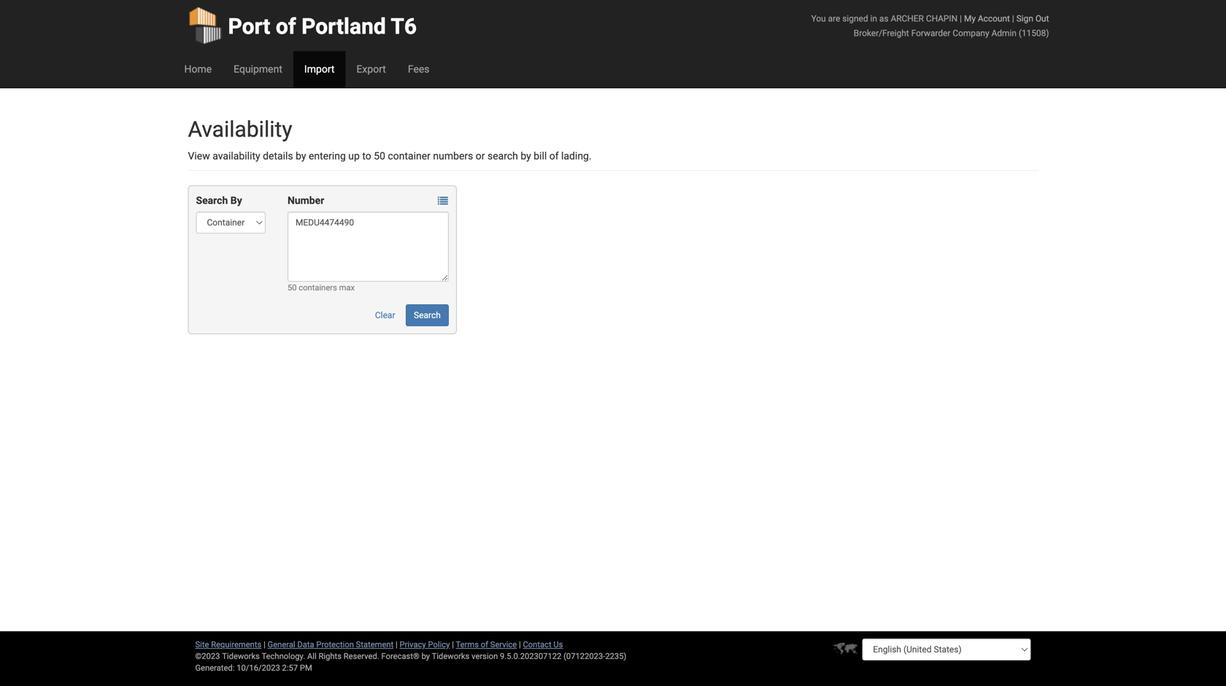 Task type: vqa. For each thing, say whether or not it's contained in the screenshot.
DON'T HAVE AN ACCOUNT? SIGN UP »
no



Task type: locate. For each thing, give the bounding box(es) containing it.
1 horizontal spatial by
[[422, 651, 430, 661]]

data
[[297, 640, 314, 649]]

my account link
[[964, 14, 1010, 24]]

equipment button
[[223, 51, 293, 88]]

| up 9.5.0.202307122 on the bottom of page
[[519, 640, 521, 649]]

of
[[276, 14, 296, 39], [549, 150, 559, 162], [481, 640, 488, 649]]

10/16/2023
[[237, 663, 280, 673]]

of up version
[[481, 640, 488, 649]]

1 horizontal spatial 50
[[374, 150, 385, 162]]

| left general
[[264, 640, 266, 649]]

sign out link
[[1017, 14, 1049, 24]]

to
[[362, 150, 371, 162]]

view
[[188, 150, 210, 162]]

1 vertical spatial of
[[549, 150, 559, 162]]

by inside site requirements | general data protection statement | privacy policy | terms of service | contact us ©2023 tideworks technology. all rights reserved. forecast® by tideworks version 9.5.0.202307122 (07122023-2235) generated: 10/16/2023 2:57 pm
[[422, 651, 430, 661]]

Number text field
[[288, 212, 449, 282]]

1 vertical spatial 50
[[288, 283, 297, 292]]

0 vertical spatial search
[[196, 195, 228, 207]]

portland
[[302, 14, 386, 39]]

by left bill
[[521, 150, 531, 162]]

tideworks
[[432, 651, 470, 661]]

policy
[[428, 640, 450, 649]]

view availability details by entering up to 50 container numbers or search by bill of lading.
[[188, 150, 592, 162]]

fees
[[408, 63, 430, 75]]

entering
[[309, 150, 346, 162]]

|
[[960, 14, 962, 24], [1012, 14, 1014, 24], [264, 640, 266, 649], [396, 640, 398, 649], [452, 640, 454, 649], [519, 640, 521, 649]]

2 horizontal spatial of
[[549, 150, 559, 162]]

version
[[472, 651, 498, 661]]

1 vertical spatial search
[[414, 310, 441, 320]]

terms
[[456, 640, 479, 649]]

home
[[184, 63, 212, 75]]

| up forecast®
[[396, 640, 398, 649]]

export button
[[346, 51, 397, 88]]

0 horizontal spatial by
[[296, 150, 306, 162]]

0 horizontal spatial search
[[196, 195, 228, 207]]

1 horizontal spatial of
[[481, 640, 488, 649]]

admin
[[992, 28, 1017, 38]]

by right details
[[296, 150, 306, 162]]

0 horizontal spatial of
[[276, 14, 296, 39]]

privacy
[[400, 640, 426, 649]]

by down privacy policy link
[[422, 651, 430, 661]]

50 left "containers" in the left of the page
[[288, 283, 297, 292]]

search left "by"
[[196, 195, 228, 207]]

terms of service link
[[456, 640, 517, 649]]

port of portland t6 link
[[188, 0, 417, 51]]

search
[[196, 195, 228, 207], [414, 310, 441, 320]]

clear
[[375, 310, 395, 320]]

containers
[[299, 283, 337, 292]]

port of portland t6
[[228, 14, 417, 39]]

50
[[374, 150, 385, 162], [288, 283, 297, 292]]

50 right to
[[374, 150, 385, 162]]

1 horizontal spatial search
[[414, 310, 441, 320]]

show list image
[[438, 196, 448, 206]]

of right port
[[276, 14, 296, 39]]

max
[[339, 283, 355, 292]]

search inside button
[[414, 310, 441, 320]]

by
[[296, 150, 306, 162], [521, 150, 531, 162], [422, 651, 430, 661]]

9.5.0.202307122
[[500, 651, 562, 661]]

by
[[230, 195, 242, 207]]

or
[[476, 150, 485, 162]]

service
[[490, 640, 517, 649]]

2 horizontal spatial by
[[521, 150, 531, 162]]

forwarder
[[911, 28, 951, 38]]

import button
[[293, 51, 346, 88]]

2 vertical spatial of
[[481, 640, 488, 649]]

of right bill
[[549, 150, 559, 162]]

clear button
[[367, 304, 403, 326]]

search right clear
[[414, 310, 441, 320]]

search for search
[[414, 310, 441, 320]]

import
[[304, 63, 335, 75]]

broker/freight
[[854, 28, 909, 38]]

us
[[554, 640, 563, 649]]



Task type: describe. For each thing, give the bounding box(es) containing it.
| left 'sign'
[[1012, 14, 1014, 24]]

general data protection statement link
[[268, 640, 394, 649]]

search for search by
[[196, 195, 228, 207]]

are
[[828, 14, 840, 24]]

numbers
[[433, 150, 473, 162]]

search by
[[196, 195, 242, 207]]

out
[[1036, 14, 1049, 24]]

sign
[[1017, 14, 1034, 24]]

details
[[263, 150, 293, 162]]

bill
[[534, 150, 547, 162]]

t6
[[391, 14, 417, 39]]

generated:
[[195, 663, 235, 673]]

as
[[880, 14, 889, 24]]

fees button
[[397, 51, 441, 88]]

0 vertical spatial 50
[[374, 150, 385, 162]]

(07122023-
[[564, 651, 605, 661]]

port
[[228, 14, 270, 39]]

©2023 tideworks
[[195, 651, 260, 661]]

availability
[[213, 150, 260, 162]]

site requirements | general data protection statement | privacy policy | terms of service | contact us ©2023 tideworks technology. all rights reserved. forecast® by tideworks version 9.5.0.202307122 (07122023-2235) generated: 10/16/2023 2:57 pm
[[195, 640, 627, 673]]

0 horizontal spatial 50
[[288, 283, 297, 292]]

0 vertical spatial of
[[276, 14, 296, 39]]

you
[[811, 14, 826, 24]]

export
[[357, 63, 386, 75]]

equipment
[[234, 63, 282, 75]]

reserved.
[[344, 651, 379, 661]]

number
[[288, 195, 324, 207]]

protection
[[316, 640, 354, 649]]

my
[[964, 14, 976, 24]]

search
[[488, 150, 518, 162]]

in
[[870, 14, 877, 24]]

archer
[[891, 14, 924, 24]]

company
[[953, 28, 990, 38]]

site requirements link
[[195, 640, 262, 649]]

rights
[[319, 651, 342, 661]]

all
[[307, 651, 317, 661]]

| left 'my'
[[960, 14, 962, 24]]

container
[[388, 150, 431, 162]]

search button
[[406, 304, 449, 326]]

2:57
[[282, 663, 298, 673]]

technology.
[[262, 651, 305, 661]]

you are signed in as archer chapin | my account | sign out broker/freight forwarder company admin (11508)
[[811, 14, 1049, 38]]

general
[[268, 640, 295, 649]]

privacy policy link
[[400, 640, 450, 649]]

50 containers max
[[288, 283, 355, 292]]

home button
[[173, 51, 223, 88]]

(11508)
[[1019, 28, 1049, 38]]

account
[[978, 14, 1010, 24]]

signed
[[843, 14, 868, 24]]

up
[[348, 150, 360, 162]]

| up tideworks
[[452, 640, 454, 649]]

lading.
[[561, 150, 592, 162]]

contact us link
[[523, 640, 563, 649]]

pm
[[300, 663, 312, 673]]

availability
[[188, 116, 292, 142]]

requirements
[[211, 640, 262, 649]]

forecast®
[[381, 651, 420, 661]]

of inside site requirements | general data protection statement | privacy policy | terms of service | contact us ©2023 tideworks technology. all rights reserved. forecast® by tideworks version 9.5.0.202307122 (07122023-2235) generated: 10/16/2023 2:57 pm
[[481, 640, 488, 649]]

statement
[[356, 640, 394, 649]]

site
[[195, 640, 209, 649]]

contact
[[523, 640, 552, 649]]

2235)
[[605, 651, 627, 661]]

chapin
[[926, 14, 958, 24]]



